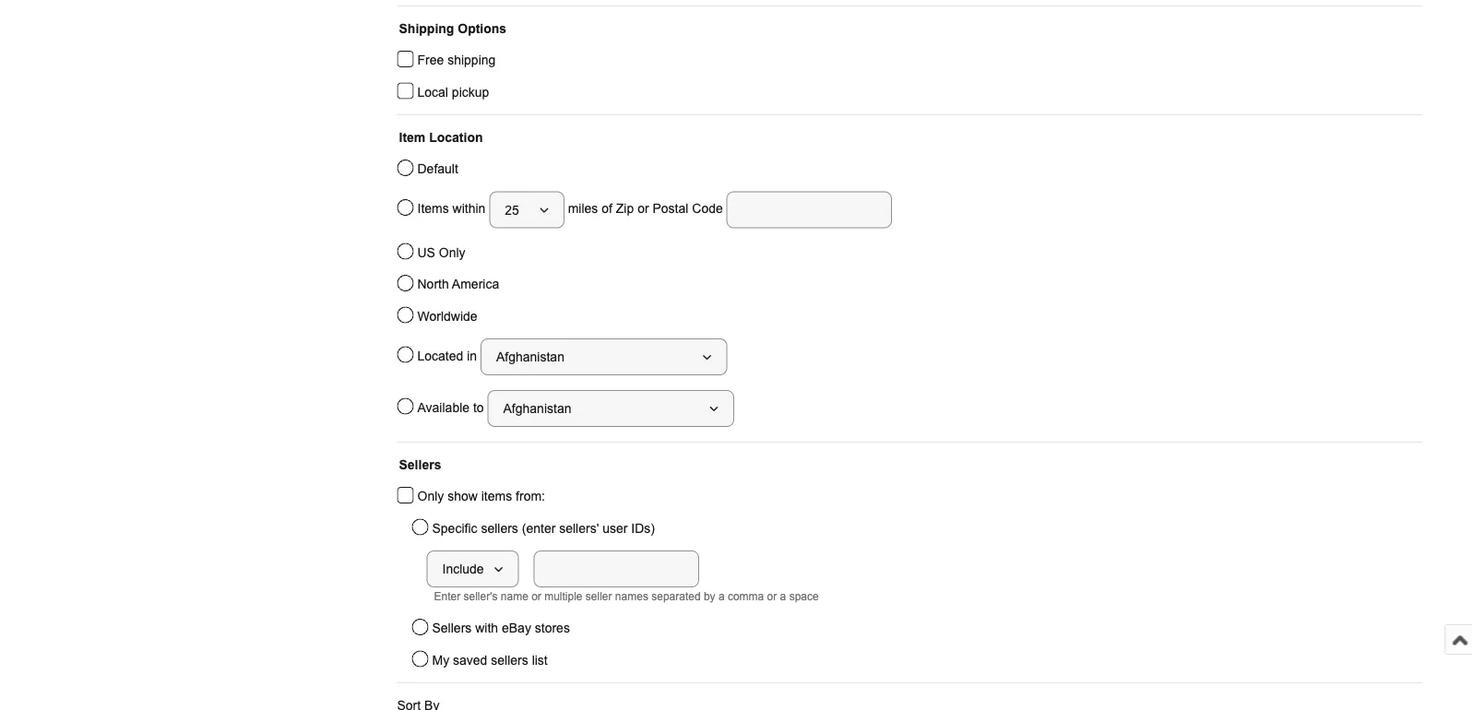 Task type: describe. For each thing, give the bounding box(es) containing it.
Seller ID text field
[[534, 551, 699, 588]]

my saved sellers list
[[432, 653, 548, 668]]

by
[[704, 591, 716, 603]]

list
[[532, 653, 548, 668]]

of
[[602, 202, 613, 216]]

to
[[473, 401, 484, 415]]

shipping
[[448, 53, 496, 67]]

shipping
[[399, 21, 454, 36]]

shipping options
[[399, 21, 507, 36]]

with
[[475, 621, 498, 636]]

names
[[615, 591, 649, 603]]

separated
[[652, 591, 701, 603]]

free
[[418, 53, 444, 67]]

pickup
[[452, 85, 489, 99]]

available
[[418, 401, 470, 415]]

1 vertical spatial only
[[418, 490, 444, 504]]

items
[[418, 202, 449, 216]]

options
[[458, 21, 507, 36]]

specific
[[432, 521, 478, 536]]

(enter
[[522, 521, 556, 536]]

0 vertical spatial sellers
[[481, 521, 518, 536]]

north america
[[418, 277, 499, 292]]

miles
[[568, 202, 598, 216]]

miles of zip or postal code
[[565, 202, 727, 216]]

or for postal
[[638, 202, 649, 216]]

located
[[418, 349, 464, 363]]

2 horizontal spatial or
[[767, 591, 777, 603]]

seller's
[[464, 591, 498, 603]]

located in
[[418, 349, 481, 363]]

local
[[418, 85, 448, 99]]

us
[[418, 245, 436, 260]]

code
[[692, 202, 723, 216]]

space
[[790, 591, 819, 603]]

us only
[[418, 245, 466, 260]]

name
[[501, 591, 529, 603]]

stores
[[535, 621, 570, 636]]

free shipping
[[418, 53, 496, 67]]

comma
[[728, 591, 764, 603]]



Task type: vqa. For each thing, say whether or not it's contained in the screenshot.
Coins on the right of page
no



Task type: locate. For each thing, give the bounding box(es) containing it.
my
[[432, 653, 450, 668]]

in
[[467, 349, 477, 363]]

1 horizontal spatial a
[[780, 591, 786, 603]]

item location
[[399, 130, 483, 144]]

1 vertical spatial sellers
[[432, 621, 472, 636]]

only left the show
[[418, 490, 444, 504]]

items within
[[418, 202, 489, 216]]

default
[[418, 162, 458, 176]]

0 vertical spatial only
[[439, 245, 466, 260]]

a left space
[[780, 591, 786, 603]]

item
[[399, 130, 426, 144]]

enter seller's name or multiple seller names separated by a comma or a space
[[434, 591, 819, 603]]

0 horizontal spatial a
[[719, 591, 725, 603]]

a
[[719, 591, 725, 603], [780, 591, 786, 603]]

0 vertical spatial sellers
[[399, 458, 441, 472]]

or right zip
[[638, 202, 649, 216]]

or for multiple
[[532, 591, 542, 603]]

sellers for sellers
[[399, 458, 441, 472]]

items
[[481, 490, 512, 504]]

within
[[453, 202, 486, 216]]

sellers'
[[559, 521, 599, 536]]

multiple
[[545, 591, 583, 603]]

show
[[448, 490, 478, 504]]

enter
[[434, 591, 461, 603]]

sellers for sellers with ebay stores
[[432, 621, 472, 636]]

sellers
[[481, 521, 518, 536], [491, 653, 529, 668]]

ebay
[[502, 621, 531, 636]]

seller
[[586, 591, 612, 603]]

sellers with ebay stores
[[432, 621, 570, 636]]

only show items from:
[[418, 490, 545, 504]]

only right us
[[439, 245, 466, 260]]

user
[[603, 521, 628, 536]]

0 horizontal spatial or
[[532, 591, 542, 603]]

north
[[418, 277, 449, 292]]

or right the name
[[532, 591, 542, 603]]

sellers down available
[[399, 458, 441, 472]]

Zip or Postal Code text field
[[727, 191, 892, 228]]

1 a from the left
[[719, 591, 725, 603]]

1 vertical spatial sellers
[[491, 653, 529, 668]]

ids)
[[632, 521, 655, 536]]

sellers left list
[[491, 653, 529, 668]]

location
[[429, 130, 483, 144]]

available to
[[418, 401, 488, 415]]

or
[[638, 202, 649, 216], [532, 591, 542, 603], [767, 591, 777, 603]]

sellers down enter
[[432, 621, 472, 636]]

postal
[[653, 202, 689, 216]]

a right by
[[719, 591, 725, 603]]

1 horizontal spatial or
[[638, 202, 649, 216]]

america
[[452, 277, 499, 292]]

specific sellers (enter sellers' user ids)
[[432, 521, 655, 536]]

or right the comma
[[767, 591, 777, 603]]

from:
[[516, 490, 545, 504]]

local pickup
[[418, 85, 489, 99]]

worldwide
[[418, 309, 478, 323]]

2 a from the left
[[780, 591, 786, 603]]

zip
[[616, 202, 634, 216]]

sellers down items
[[481, 521, 518, 536]]

sellers
[[399, 458, 441, 472], [432, 621, 472, 636]]

saved
[[453, 653, 488, 668]]

only
[[439, 245, 466, 260], [418, 490, 444, 504]]



